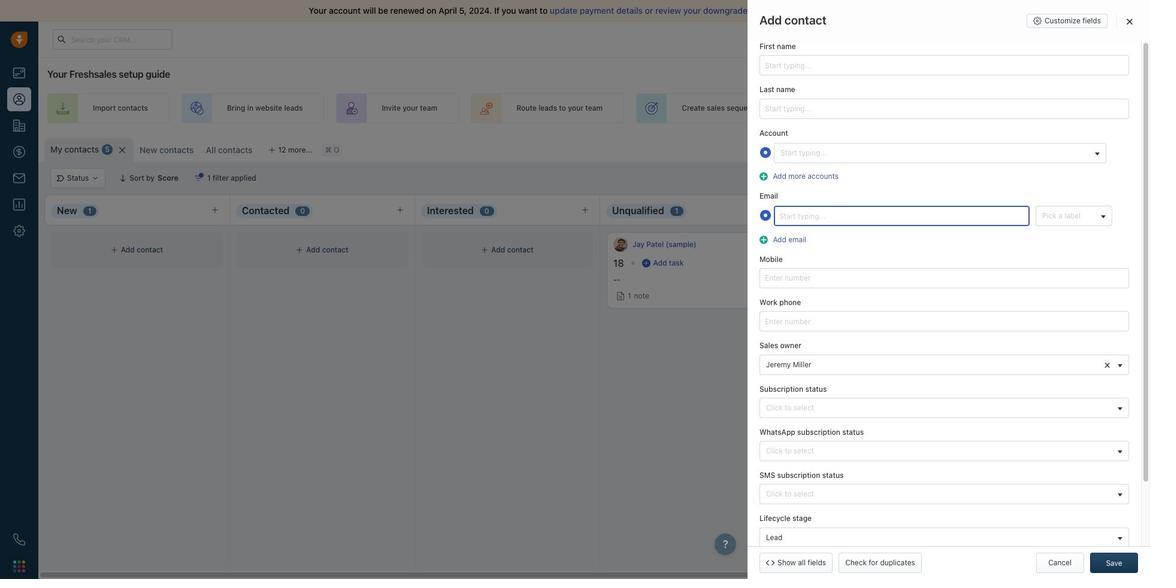 Task type: vqa. For each thing, say whether or not it's contained in the screenshot.
1st ui drag handle icon
no



Task type: locate. For each thing, give the bounding box(es) containing it.
1 start typing... text field from the top
[[760, 55, 1129, 76]]

container_wx8msf4aqz5i3rn1 image
[[194, 174, 202, 183], [111, 247, 118, 254], [642, 259, 650, 268], [837, 426, 845, 435]]

container_wx8msf4aqz5i3rn1 image
[[296, 247, 303, 254], [481, 247, 488, 254]]

Enter number text field
[[760, 268, 1129, 289], [760, 312, 1129, 332]]

1 horizontal spatial container_wx8msf4aqz5i3rn1 image
[[481, 247, 488, 254]]

2 container_wx8msf4aqz5i3rn1 image from the left
[[481, 247, 488, 254]]

0 horizontal spatial container_wx8msf4aqz5i3rn1 image
[[296, 247, 303, 254]]

dialog
[[748, 0, 1150, 580]]

1 enter number text field from the top
[[760, 268, 1129, 289]]

freshworks switcher image
[[13, 561, 25, 573]]

0 vertical spatial enter number text field
[[760, 268, 1129, 289]]

0 vertical spatial start typing... text field
[[760, 55, 1129, 76]]

2 start typing... text field from the top
[[760, 99, 1129, 119]]

1 vertical spatial start typing... text field
[[760, 99, 1129, 119]]

close image
[[1130, 7, 1139, 15]]

2 enter number text field from the top
[[760, 312, 1129, 332]]

Start typing... email field
[[774, 206, 1030, 227]]

Start typing... text field
[[760, 55, 1129, 76], [760, 99, 1129, 119]]

1 vertical spatial enter number text field
[[760, 312, 1129, 332]]



Task type: describe. For each thing, give the bounding box(es) containing it.
s image
[[807, 238, 821, 252]]

1 container_wx8msf4aqz5i3rn1 image from the left
[[296, 247, 303, 254]]

j image
[[613, 238, 628, 252]]

phone element
[[7, 528, 31, 552]]

l image
[[807, 321, 821, 335]]

j image
[[807, 403, 821, 418]]

close image
[[1127, 18, 1133, 25]]

Search your CRM... text field
[[53, 29, 173, 50]]

phone image
[[13, 534, 25, 546]]



